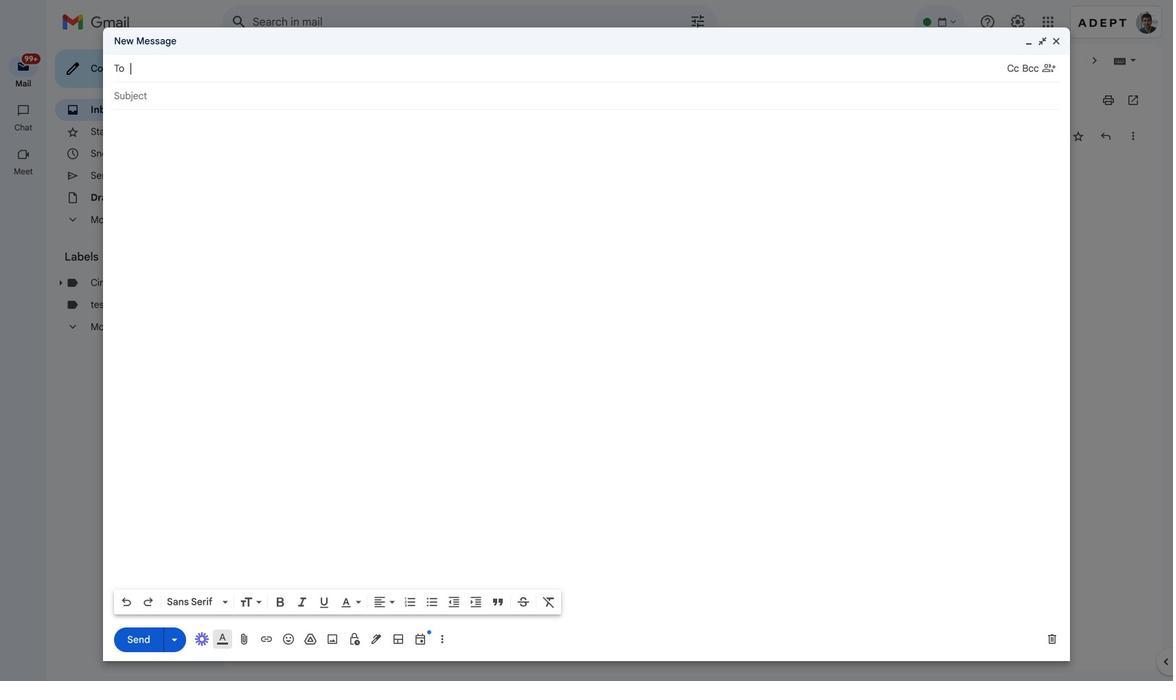 Task type: vqa. For each thing, say whether or not it's contained in the screenshot.
About.
no



Task type: describe. For each thing, give the bounding box(es) containing it.
more send options image
[[168, 633, 181, 647]]

add to tasks image
[[434, 54, 448, 67]]

insert signature image
[[370, 633, 383, 647]]

archive image
[[272, 54, 286, 67]]

insert photo image
[[326, 633, 339, 647]]

set up a time to meet image
[[414, 633, 427, 647]]

advanced search options image
[[684, 8, 712, 35]]

search in mail image
[[227, 10, 251, 34]]

snooze image
[[404, 54, 418, 67]]

older image
[[1088, 54, 1102, 67]]

gmail image
[[62, 8, 137, 36]]

To recipients text field
[[130, 56, 1008, 81]]

select a layout image
[[392, 633, 405, 647]]

Subject field
[[114, 89, 1060, 103]]

settings image
[[1010, 14, 1027, 30]]

delete image
[[333, 54, 346, 67]]

newer image
[[1061, 54, 1075, 67]]

quote ‪(⌘⇧9)‬ image
[[491, 596, 505, 609]]

strikethrough ‪(⌘⇧x)‬ image
[[517, 596, 530, 609]]

numbered list ‪(⌘⇧7)‬ image
[[403, 596, 417, 609]]

italic ‪(⌘i)‬ image
[[295, 596, 309, 609]]



Task type: locate. For each thing, give the bounding box(es) containing it.
indent more ‪(⌘])‬ image
[[469, 596, 483, 609]]

heading
[[0, 78, 47, 89], [0, 122, 47, 133], [0, 166, 47, 177], [65, 250, 195, 264]]

navigation
[[0, 44, 48, 682]]

insert emoji ‪(⌘⇧2)‬ image
[[282, 633, 295, 647]]

formatting options toolbar
[[114, 590, 561, 615]]

Not starred checkbox
[[1072, 129, 1086, 143]]

pop out image
[[1038, 36, 1049, 47]]

minimize image
[[1024, 36, 1035, 47]]

remove formatting ‪(⌘\)‬ image
[[542, 596, 556, 609]]

insert link ‪(⌘k)‬ image
[[260, 633, 273, 647]]

bulleted list ‪(⌘⇧8)‬ image
[[425, 596, 439, 609]]

Message Body text field
[[114, 117, 1060, 586]]

discard draft ‪(⌘⇧d)‬ image
[[1046, 633, 1060, 647]]

insert files using drive image
[[304, 633, 317, 647]]

back to inbox image
[[234, 54, 247, 67]]

Search in mail search field
[[223, 5, 717, 38]]

indent less ‪(⌘[)‬ image
[[447, 596, 461, 609]]

close image
[[1051, 36, 1062, 47]]

underline ‪(⌘u)‬ image
[[317, 596, 331, 610]]

undo ‪(⌘z)‬ image
[[120, 596, 133, 609]]

option
[[164, 596, 220, 609]]

attach files image
[[238, 633, 251, 647]]

option inside formatting options toolbar
[[164, 596, 220, 609]]

toggle confidential mode image
[[348, 633, 361, 647]]

mail, 843 unread messages image
[[17, 56, 38, 70]]

report spam image
[[302, 54, 316, 67]]

dialog
[[103, 27, 1070, 662]]

bold ‪(⌘b)‬ image
[[273, 596, 287, 609]]

redo ‪(⌘y)‬ image
[[142, 596, 155, 609]]

more options image
[[438, 633, 447, 647]]



